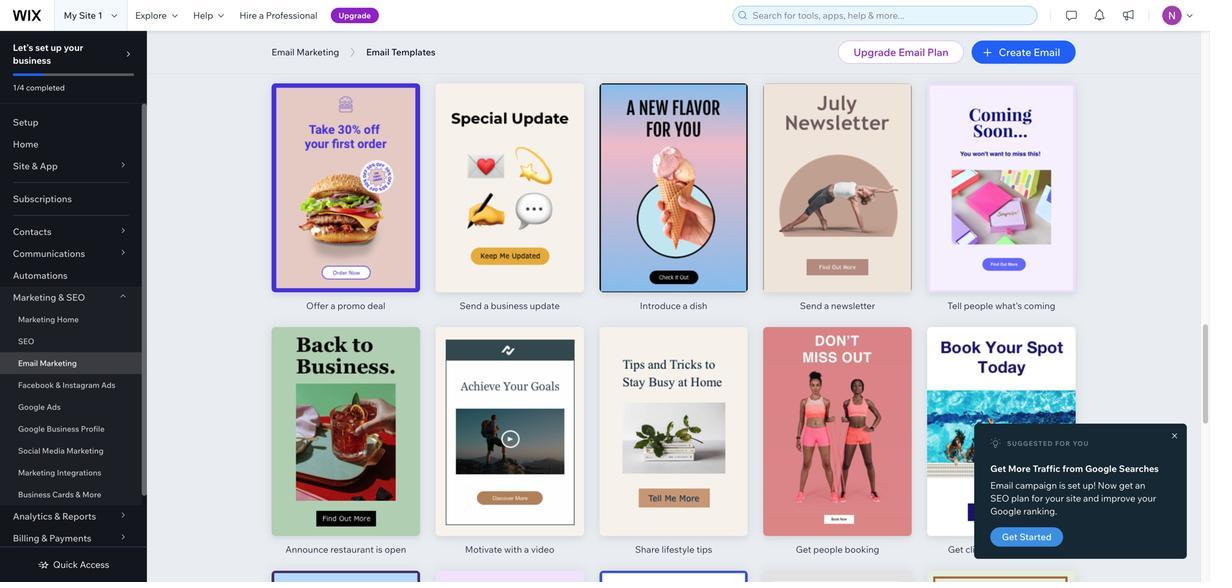 Task type: describe. For each thing, give the bounding box(es) containing it.
a for newsletter
[[824, 300, 829, 312]]

a for dish
[[683, 300, 688, 312]]

a for free
[[337, 56, 342, 68]]

my
[[64, 10, 77, 21]]

send for send a business update
[[460, 300, 482, 312]]

email marketing button
[[265, 43, 346, 62]]

analytics
[[13, 511, 52, 522]]

up!
[[1083, 480, 1096, 491]]

with
[[504, 544, 522, 556]]

a for business
[[484, 300, 489, 312]]

2 horizontal spatial your
[[1138, 493, 1157, 504]]

get started
[[1002, 532, 1052, 543]]

for
[[1055, 440, 1071, 448]]

app
[[40, 160, 58, 172]]

email marketing link
[[0, 353, 142, 374]]

setup
[[13, 117, 39, 128]]

workshop
[[840, 56, 881, 68]]

contacts
[[13, 226, 52, 237]]

google inside "link"
[[18, 424, 45, 434]]

started
[[1020, 532, 1052, 543]]

access
[[80, 559, 109, 571]]

get for get started
[[1002, 532, 1018, 543]]

email campaign is set up! now get an seo plan for your site and improve your google ranking.
[[991, 480, 1157, 517]]

social
[[18, 446, 40, 456]]

& for app
[[32, 160, 38, 172]]

ads inside "link"
[[47, 402, 61, 412]]

update
[[530, 300, 560, 312]]

set inside let's set up your business
[[35, 42, 49, 53]]

offer a free trial
[[313, 56, 379, 68]]

google ads
[[18, 402, 61, 412]]

& for instagram
[[56, 381, 61, 390]]

& for reports
[[54, 511, 60, 522]]

0 vertical spatial site
[[79, 10, 96, 21]]

lifestyle
[[662, 544, 695, 556]]

communications
[[13, 248, 85, 259]]

get for get clients booking spots
[[948, 544, 964, 556]]

improve
[[1101, 493, 1136, 504]]

a for pop-
[[1002, 56, 1007, 68]]

home inside home link
[[13, 139, 39, 150]]

traffic
[[1033, 463, 1061, 475]]

email inside email marketing button
[[272, 46, 295, 58]]

marketing & seo
[[13, 292, 85, 303]]

motivate
[[465, 544, 502, 556]]

get clients booking spots
[[948, 544, 1055, 556]]

booking for people
[[845, 544, 880, 556]]

upgrade for upgrade
[[339, 11, 371, 20]]

upgrade email plan
[[854, 46, 949, 59]]

marketing integrations link
[[0, 462, 142, 484]]

1
[[98, 10, 102, 21]]

set inside email campaign is set up! now get an seo plan for your site and improve your google ranking.
[[1068, 480, 1081, 491]]

send a business update
[[460, 300, 560, 312]]

upgrade button
[[331, 8, 379, 23]]

open
[[385, 544, 406, 556]]

1 vertical spatial business
[[491, 300, 528, 312]]

marketing inside marketing & seo dropdown button
[[13, 292, 56, 303]]

share lifestyle tips
[[635, 544, 712, 556]]

quick
[[53, 559, 78, 571]]

introduce a dish
[[640, 300, 708, 312]]

reports
[[62, 511, 96, 522]]

offer for offer a free trial
[[313, 56, 335, 68]]

analytics & reports
[[13, 511, 96, 522]]

email marketing for email marketing link
[[18, 359, 77, 368]]

promo
[[338, 300, 365, 312]]

my site 1
[[64, 10, 102, 21]]

1 vertical spatial up
[[1029, 56, 1040, 68]]

& inside business cards & more "link"
[[76, 490, 81, 500]]

site
[[1066, 493, 1081, 504]]

marketing inside email marketing button
[[297, 46, 339, 58]]

help
[[193, 10, 213, 21]]

what's
[[996, 300, 1022, 312]]

video
[[531, 544, 555, 556]]

a right with at the left of the page
[[524, 544, 529, 556]]

trial
[[363, 56, 379, 68]]

motivate with a video
[[465, 544, 555, 556]]

media
[[42, 446, 65, 456]]

spots
[[1032, 544, 1055, 556]]

google business profile link
[[0, 418, 142, 440]]

1 vertical spatial seo
[[18, 337, 34, 346]]

get
[[1119, 480, 1133, 491]]

suggested for you
[[1007, 440, 1089, 448]]

a for workshop
[[833, 56, 838, 68]]

quick access
[[53, 559, 109, 571]]

home link
[[0, 133, 142, 155]]

promote for promote a pop-up
[[964, 56, 1000, 68]]

campaign
[[1016, 480, 1057, 491]]

billing & payments
[[13, 533, 91, 544]]

booking for clients
[[995, 544, 1030, 556]]

is for campaign
[[1059, 480, 1066, 491]]

automations link
[[0, 265, 142, 287]]

send a newsletter
[[800, 300, 875, 312]]

google inside "link"
[[18, 402, 45, 412]]

cards
[[52, 490, 74, 500]]

get for get more traffic from google searches
[[991, 463, 1006, 475]]

marketing integrations
[[18, 468, 101, 478]]

0 vertical spatial more
[[1008, 463, 1031, 475]]

instagram
[[62, 381, 100, 390]]

marketing inside the social media marketing "link"
[[66, 446, 104, 456]]

an
[[1135, 480, 1146, 491]]

email inside create email button
[[1034, 46, 1061, 59]]

marketing down marketing & seo
[[18, 315, 55, 325]]

contacts button
[[0, 221, 142, 243]]

help button
[[186, 0, 232, 31]]

get more traffic from google searches
[[991, 463, 1159, 475]]

share
[[635, 544, 660, 556]]

tell people what's coming
[[948, 300, 1056, 312]]

site & app button
[[0, 155, 142, 177]]

integrations
[[57, 468, 101, 478]]

business inside "link"
[[47, 424, 79, 434]]

hire a professional
[[240, 10, 317, 21]]

announce restaurant is open
[[286, 544, 406, 556]]



Task type: vqa. For each thing, say whether or not it's contained in the screenshot.
'1/4' on the left
yes



Task type: locate. For each thing, give the bounding box(es) containing it.
business inside let's set up your business
[[13, 55, 51, 66]]

plan
[[1012, 493, 1030, 504]]

get started button
[[991, 528, 1064, 547]]

billing
[[13, 533, 39, 544]]

seo inside dropdown button
[[66, 292, 85, 303]]

plan
[[928, 46, 949, 59]]

get for get people booking
[[796, 544, 812, 556]]

more inside "link"
[[82, 490, 101, 500]]

clients
[[966, 544, 993, 556]]

& for payments
[[41, 533, 47, 544]]

subscriptions
[[13, 193, 72, 205]]

create email
[[999, 46, 1061, 59]]

seo down automations link
[[66, 292, 85, 303]]

0 vertical spatial home
[[13, 139, 39, 150]]

1/4
[[13, 83, 24, 92]]

1 horizontal spatial site
[[79, 10, 96, 21]]

a for promo
[[331, 300, 336, 312]]

& inside site & app 'dropdown button'
[[32, 160, 38, 172]]

and
[[1083, 493, 1099, 504]]

marketing down automations
[[13, 292, 56, 303]]

more up "reports"
[[82, 490, 101, 500]]

1/4 completed
[[13, 83, 65, 92]]

is for restaurant
[[376, 544, 383, 556]]

business cards & more link
[[0, 484, 142, 506]]

email marketing for email marketing button
[[272, 46, 339, 58]]

promote for promote a workshop
[[795, 56, 831, 68]]

from
[[1063, 463, 1083, 475]]

marketing inside email marketing link
[[40, 359, 77, 368]]

promote left pop-
[[964, 56, 1000, 68]]

2 horizontal spatial seo
[[991, 493, 1010, 504]]

email inside email campaign is set up! now get an seo plan for your site and improve your google ranking.
[[991, 480, 1014, 491]]

& right billing
[[41, 533, 47, 544]]

0 vertical spatial set
[[35, 42, 49, 53]]

& right facebook at the left
[[56, 381, 61, 390]]

facebook & instagram ads link
[[0, 374, 142, 396]]

offer left promo
[[306, 300, 329, 312]]

site left 1
[[79, 10, 96, 21]]

marketing left free
[[297, 46, 339, 58]]

a left dish
[[683, 300, 688, 312]]

0 vertical spatial seo
[[66, 292, 85, 303]]

email marketing inside "sidebar" element
[[18, 359, 77, 368]]

1 horizontal spatial email marketing
[[272, 46, 339, 58]]

1 vertical spatial home
[[57, 315, 79, 325]]

1 vertical spatial email marketing
[[18, 359, 77, 368]]

1 horizontal spatial booking
[[995, 544, 1030, 556]]

create
[[999, 46, 1032, 59]]

home
[[13, 139, 39, 150], [57, 315, 79, 325]]

2 vertical spatial seo
[[991, 493, 1010, 504]]

email down hire a professional link
[[272, 46, 295, 58]]

0 vertical spatial is
[[1059, 480, 1066, 491]]

home inside the marketing home link
[[57, 315, 79, 325]]

ads
[[101, 381, 115, 390], [47, 402, 61, 412]]

1 vertical spatial offer
[[306, 300, 329, 312]]

1 horizontal spatial people
[[964, 300, 994, 312]]

a inside hire a professional link
[[259, 10, 264, 21]]

is inside email campaign is set up! now get an seo plan for your site and improve your google ranking.
[[1059, 480, 1066, 491]]

setup link
[[0, 111, 142, 133]]

google up 'now'
[[1085, 463, 1117, 475]]

& inside marketing & seo dropdown button
[[58, 292, 64, 303]]

set up site
[[1068, 480, 1081, 491]]

1 vertical spatial more
[[82, 490, 101, 500]]

up
[[51, 42, 62, 53], [1029, 56, 1040, 68]]

free
[[344, 56, 361, 68]]

2 booking from the left
[[995, 544, 1030, 556]]

hire a professional link
[[232, 0, 325, 31]]

upgrade up free
[[339, 11, 371, 20]]

marketing & seo button
[[0, 287, 142, 309]]

email marketing up facebook at the left
[[18, 359, 77, 368]]

email marketing down "professional"
[[272, 46, 339, 58]]

1 vertical spatial ads
[[47, 402, 61, 412]]

promote
[[795, 56, 831, 68], [964, 56, 1000, 68]]

social media marketing
[[18, 446, 104, 456]]

you
[[1073, 440, 1089, 448]]

2 promote from the left
[[964, 56, 1000, 68]]

0 vertical spatial up
[[51, 42, 62, 53]]

upgrade email plan button
[[838, 41, 964, 64]]

0 horizontal spatial up
[[51, 42, 62, 53]]

business cards & more
[[18, 490, 101, 500]]

& right cards
[[76, 490, 81, 500]]

business
[[47, 424, 79, 434], [18, 490, 51, 500]]

google down the "plan"
[[991, 506, 1022, 517]]

is left open
[[376, 544, 383, 556]]

a left workshop at the right of the page
[[833, 56, 838, 68]]

searches
[[1119, 463, 1159, 475]]

1 booking from the left
[[845, 544, 880, 556]]

business
[[13, 55, 51, 66], [491, 300, 528, 312]]

completed
[[26, 83, 65, 92]]

offer left free
[[313, 56, 335, 68]]

send
[[460, 300, 482, 312], [800, 300, 822, 312]]

your down my
[[64, 42, 83, 53]]

0 vertical spatial business
[[47, 424, 79, 434]]

upgrade for upgrade email plan
[[854, 46, 896, 59]]

1 horizontal spatial is
[[1059, 480, 1066, 491]]

1 horizontal spatial more
[[1008, 463, 1031, 475]]

introduce
[[640, 300, 681, 312]]

0 horizontal spatial seo
[[18, 337, 34, 346]]

people for get
[[814, 544, 843, 556]]

let's set up your business
[[13, 42, 83, 66]]

0 horizontal spatial more
[[82, 490, 101, 500]]

0 horizontal spatial upgrade
[[339, 11, 371, 20]]

0 vertical spatial offer
[[313, 56, 335, 68]]

a left free
[[337, 56, 342, 68]]

your
[[64, 42, 83, 53], [1046, 493, 1064, 504], [1138, 493, 1157, 504]]

offer a promo deal
[[306, 300, 385, 312]]

ads up google business profile
[[47, 402, 61, 412]]

0 horizontal spatial is
[[376, 544, 383, 556]]

facebook
[[18, 381, 54, 390]]

business up analytics
[[18, 490, 51, 500]]

deal
[[367, 300, 385, 312]]

suggested
[[1007, 440, 1053, 448]]

more
[[1008, 463, 1031, 475], [82, 490, 101, 500]]

google up social
[[18, 424, 45, 434]]

tips
[[697, 544, 712, 556]]

get
[[991, 463, 1006, 475], [1002, 532, 1018, 543], [796, 544, 812, 556], [948, 544, 964, 556]]

email marketing inside button
[[272, 46, 339, 58]]

1 horizontal spatial upgrade
[[854, 46, 896, 59]]

0 vertical spatial ads
[[101, 381, 115, 390]]

& down business cards & more
[[54, 511, 60, 522]]

1 vertical spatial people
[[814, 544, 843, 556]]

now
[[1098, 480, 1117, 491]]

announce
[[286, 544, 328, 556]]

0 horizontal spatial home
[[13, 139, 39, 150]]

1 horizontal spatial promote
[[964, 56, 1000, 68]]

ads right instagram
[[101, 381, 115, 390]]

a
[[259, 10, 264, 21], [337, 56, 342, 68], [833, 56, 838, 68], [1002, 56, 1007, 68], [331, 300, 336, 312], [484, 300, 489, 312], [683, 300, 688, 312], [824, 300, 829, 312], [524, 544, 529, 556]]

a left "newsletter"
[[824, 300, 829, 312]]

& left app
[[32, 160, 38, 172]]

analytics & reports button
[[0, 506, 142, 528]]

google inside email campaign is set up! now get an seo plan for your site and improve your google ranking.
[[991, 506, 1022, 517]]

1 horizontal spatial home
[[57, 315, 79, 325]]

up inside let's set up your business
[[51, 42, 62, 53]]

1 horizontal spatial ads
[[101, 381, 115, 390]]

google down facebook at the left
[[18, 402, 45, 412]]

your right for
[[1046, 493, 1064, 504]]

dish
[[690, 300, 708, 312]]

marketing down social
[[18, 468, 55, 478]]

a left promo
[[331, 300, 336, 312]]

marketing home
[[18, 315, 79, 325]]

business down let's
[[13, 55, 51, 66]]

1 horizontal spatial set
[[1068, 480, 1081, 491]]

site left app
[[13, 160, 30, 172]]

set right let's
[[35, 42, 49, 53]]

1 horizontal spatial business
[[491, 300, 528, 312]]

0 horizontal spatial business
[[13, 55, 51, 66]]

1 horizontal spatial send
[[800, 300, 822, 312]]

Search for tools, apps, help & more... field
[[749, 6, 1033, 24]]

newsletter
[[831, 300, 875, 312]]

create email button
[[972, 41, 1076, 64]]

1 horizontal spatial seo
[[66, 292, 85, 303]]

1 vertical spatial upgrade
[[854, 46, 896, 59]]

hire
[[240, 10, 257, 21]]

people
[[964, 300, 994, 312], [814, 544, 843, 556]]

& down automations link
[[58, 292, 64, 303]]

marketing
[[297, 46, 339, 58], [13, 292, 56, 303], [18, 315, 55, 325], [40, 359, 77, 368], [66, 446, 104, 456], [18, 468, 55, 478]]

0 horizontal spatial people
[[814, 544, 843, 556]]

email up facebook at the left
[[18, 359, 38, 368]]

google ads link
[[0, 396, 142, 418]]

promote a workshop
[[795, 56, 881, 68]]

offer
[[313, 56, 335, 68], [306, 300, 329, 312]]

seo inside email campaign is set up! now get an seo plan for your site and improve your google ranking.
[[991, 493, 1010, 504]]

2 send from the left
[[800, 300, 822, 312]]

email right pop-
[[1034, 46, 1061, 59]]

sidebar element
[[0, 31, 147, 583]]

& inside facebook & instagram ads link
[[56, 381, 61, 390]]

1 vertical spatial is
[[376, 544, 383, 556]]

0 horizontal spatial your
[[64, 42, 83, 53]]

site inside 'dropdown button'
[[13, 160, 30, 172]]

communications button
[[0, 243, 142, 265]]

more up 'campaign'
[[1008, 463, 1031, 475]]

0 horizontal spatial ads
[[47, 402, 61, 412]]

ranking.
[[1024, 506, 1058, 517]]

& inside analytics & reports dropdown button
[[54, 511, 60, 522]]

0 vertical spatial people
[[964, 300, 994, 312]]

0 vertical spatial upgrade
[[339, 11, 371, 20]]

seo left the "plan"
[[991, 493, 1010, 504]]

subscriptions link
[[0, 188, 142, 210]]

home down marketing & seo dropdown button at left
[[57, 315, 79, 325]]

a right hire
[[259, 10, 264, 21]]

set
[[35, 42, 49, 53], [1068, 480, 1081, 491]]

& inside billing & payments popup button
[[41, 533, 47, 544]]

offer for offer a promo deal
[[306, 300, 329, 312]]

0 vertical spatial business
[[13, 55, 51, 66]]

your inside let's set up your business
[[64, 42, 83, 53]]

seo down the marketing home on the bottom left of the page
[[18, 337, 34, 346]]

promote left workshop at the right of the page
[[795, 56, 831, 68]]

& for seo
[[58, 292, 64, 303]]

explore
[[135, 10, 167, 21]]

a for professional
[[259, 10, 264, 21]]

1 vertical spatial site
[[13, 160, 30, 172]]

get inside button
[[1002, 532, 1018, 543]]

1 promote from the left
[[795, 56, 831, 68]]

profile
[[81, 424, 105, 434]]

a left pop-
[[1002, 56, 1007, 68]]

seo
[[66, 292, 85, 303], [18, 337, 34, 346], [991, 493, 1010, 504]]

coming
[[1024, 300, 1056, 312]]

0 horizontal spatial promote
[[795, 56, 831, 68]]

people for tell
[[964, 300, 994, 312]]

quick access button
[[38, 559, 109, 571]]

email up the "plan"
[[991, 480, 1014, 491]]

pop-
[[1009, 56, 1029, 68]]

0 vertical spatial email marketing
[[272, 46, 339, 58]]

marketing up integrations
[[66, 446, 104, 456]]

0 horizontal spatial email marketing
[[18, 359, 77, 368]]

email inside email marketing link
[[18, 359, 38, 368]]

0 horizontal spatial send
[[460, 300, 482, 312]]

seo link
[[0, 331, 142, 353]]

business left update
[[491, 300, 528, 312]]

send for send a newsletter
[[800, 300, 822, 312]]

business inside "link"
[[18, 490, 51, 500]]

home down setup
[[13, 139, 39, 150]]

upgrade
[[339, 11, 371, 20], [854, 46, 896, 59]]

your down 'an'
[[1138, 493, 1157, 504]]

email left plan
[[899, 46, 925, 59]]

business up the social media marketing
[[47, 424, 79, 434]]

1 horizontal spatial your
[[1046, 493, 1064, 504]]

1 horizontal spatial up
[[1029, 56, 1040, 68]]

0 horizontal spatial set
[[35, 42, 49, 53]]

1 vertical spatial set
[[1068, 480, 1081, 491]]

1 send from the left
[[460, 300, 482, 312]]

marketing inside "marketing integrations" link
[[18, 468, 55, 478]]

marketing up facebook & instagram ads
[[40, 359, 77, 368]]

0 horizontal spatial site
[[13, 160, 30, 172]]

marketing home link
[[0, 309, 142, 331]]

1 vertical spatial business
[[18, 490, 51, 500]]

email
[[899, 46, 925, 59], [1034, 46, 1061, 59], [272, 46, 295, 58], [18, 359, 38, 368], [991, 480, 1014, 491]]

site
[[79, 10, 96, 21], [13, 160, 30, 172]]

is down from
[[1059, 480, 1066, 491]]

0 horizontal spatial booking
[[845, 544, 880, 556]]

payments
[[49, 533, 91, 544]]

a left update
[[484, 300, 489, 312]]

upgrade down search for tools, apps, help & more... field
[[854, 46, 896, 59]]

email inside upgrade email plan button
[[899, 46, 925, 59]]

for
[[1032, 493, 1044, 504]]



